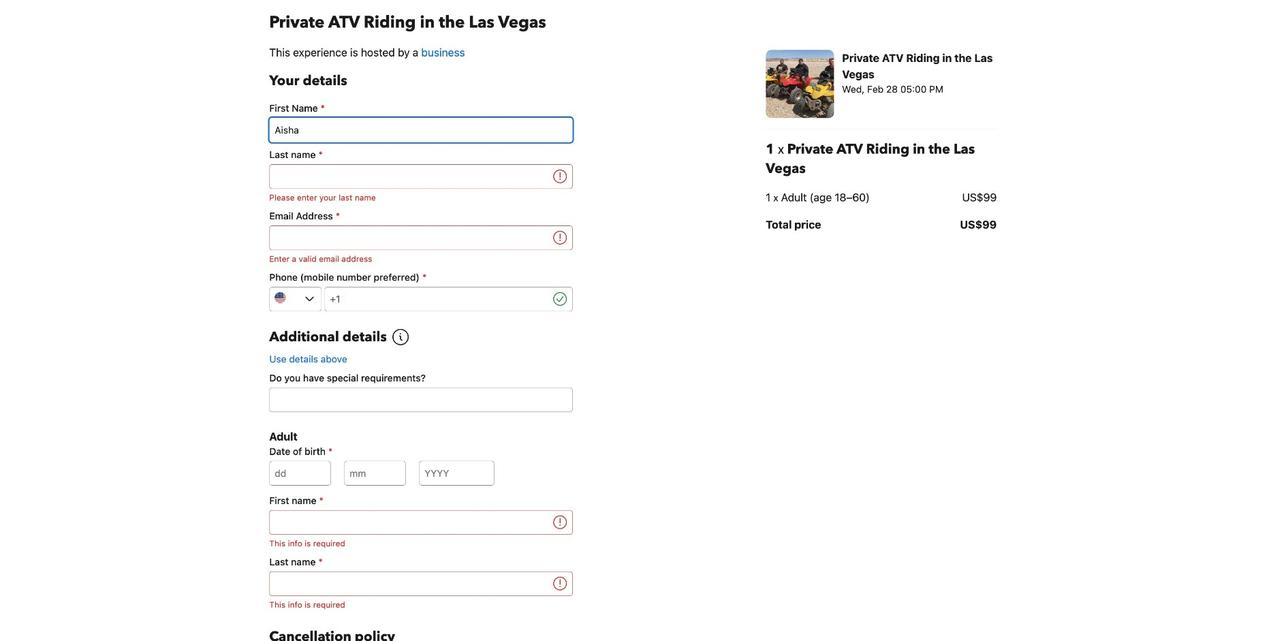 Task type: describe. For each thing, give the bounding box(es) containing it.
YYYY field
[[419, 461, 494, 486]]

mm field
[[344, 461, 406, 486]]

2 alert from the top
[[269, 253, 573, 265]]

1 alert from the top
[[269, 191, 573, 204]]

Phone (mobile number preferred) telephone field
[[346, 287, 551, 311]]



Task type: locate. For each thing, give the bounding box(es) containing it.
None field
[[269, 118, 573, 142], [269, 164, 551, 189], [269, 388, 573, 412], [269, 510, 551, 535], [269, 572, 551, 596], [269, 118, 573, 142], [269, 164, 551, 189], [269, 388, 573, 412], [269, 510, 551, 535], [269, 572, 551, 596]]

dd field
[[269, 461, 331, 486]]

4 alert from the top
[[269, 599, 573, 611]]

None email field
[[269, 226, 551, 250]]

3 alert from the top
[[269, 537, 573, 550]]

alert
[[269, 191, 573, 204], [269, 253, 573, 265], [269, 537, 573, 550], [269, 599, 573, 611]]



Task type: vqa. For each thing, say whether or not it's contained in the screenshot.
yyyy field
yes



